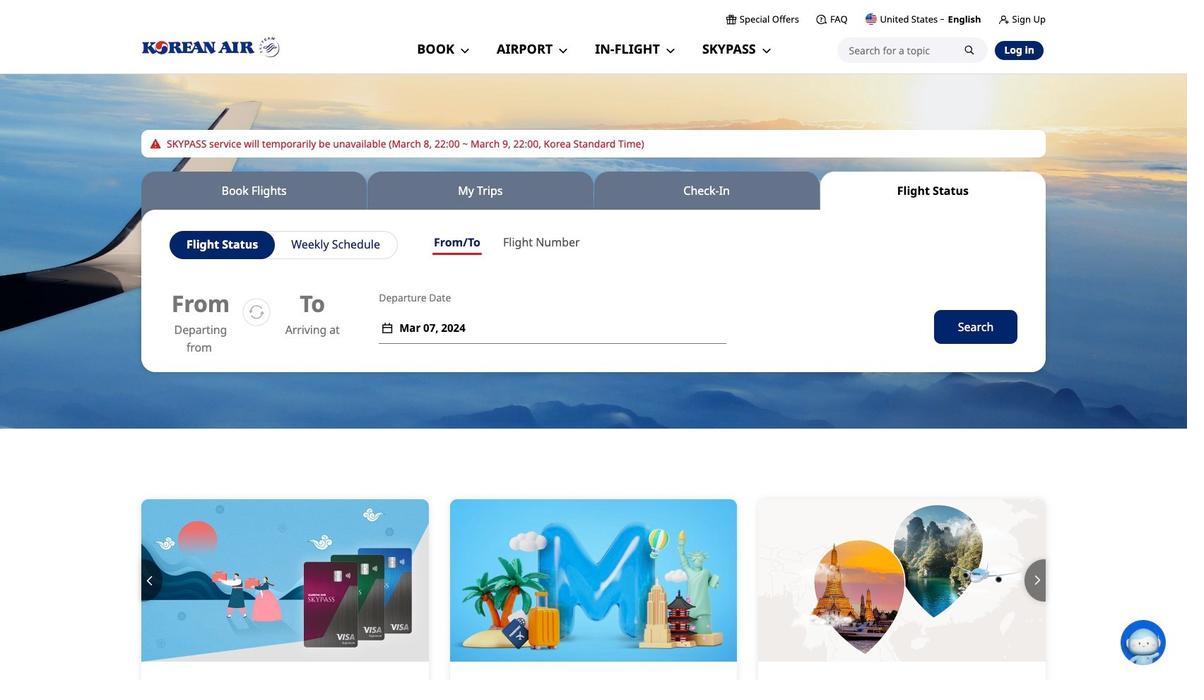 Task type: locate. For each thing, give the bounding box(es) containing it.
tab list
[[141, 172, 1046, 210]]



Task type: describe. For each thing, give the bounding box(es) containing it.
search type for departure and arrival group
[[423, 231, 591, 258]]

types of flight status group
[[170, 231, 398, 259]]



Task type: vqa. For each thing, say whether or not it's contained in the screenshot.
Types of flight status group
yes



